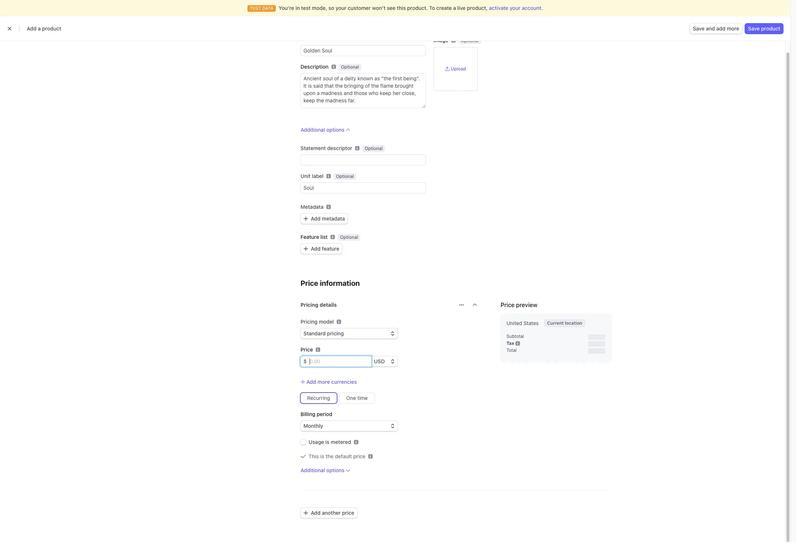Task type: locate. For each thing, give the bounding box(es) containing it.
1 vertical spatial info image
[[516, 341, 520, 346]]

svg image inside add another price button
[[304, 511, 308, 516]]

time
[[357, 395, 368, 401]]

see
[[387, 5, 396, 11]]

test
[[301, 5, 311, 11]]

0 vertical spatial price
[[301, 279, 318, 288]]

add for add a product
[[27, 25, 37, 32]]

save and add more
[[693, 25, 739, 32]]

price
[[301, 279, 318, 288], [501, 302, 515, 309], [301, 347, 313, 353]]

add
[[27, 25, 37, 32], [311, 216, 321, 222], [311, 246, 321, 252], [306, 379, 316, 385], [311, 510, 321, 516]]

upload
[[451, 66, 466, 72]]

additional options up statement descriptor
[[301, 127, 345, 133]]

Premium Plan, sunglasses, etc. text field
[[301, 46, 425, 56]]

1 vertical spatial additional
[[301, 468, 325, 474]]

1 vertical spatial more
[[318, 379, 330, 385]]

upload button
[[445, 66, 466, 72]]

1 horizontal spatial save
[[748, 25, 760, 32]]

2 save from the left
[[748, 25, 760, 32]]

1 vertical spatial price
[[342, 510, 354, 516]]

more up recurring
[[318, 379, 330, 385]]

billing period
[[301, 411, 332, 418]]

options down this is the default price
[[326, 468, 345, 474]]

0 horizontal spatial product
[[42, 25, 61, 32]]

feature
[[301, 234, 319, 240]]

unit
[[301, 173, 311, 179]]

1 vertical spatial svg image
[[459, 303, 464, 307]]

optional for statement descriptor
[[365, 146, 383, 151]]

0 horizontal spatial your
[[336, 5, 346, 11]]

customer
[[348, 5, 371, 11]]

0 vertical spatial additional options button
[[301, 126, 350, 134]]

product inside button
[[761, 25, 780, 32]]

pricing model
[[301, 319, 334, 325]]

1 vertical spatial price
[[501, 302, 515, 309]]

1 additional from the top
[[301, 127, 325, 133]]

2 product from the left
[[761, 25, 780, 32]]

1 horizontal spatial a
[[453, 5, 456, 11]]

options
[[326, 127, 345, 133], [326, 468, 345, 474]]

1 horizontal spatial more
[[727, 25, 739, 32]]

list
[[320, 234, 328, 240]]

svg image for add metadata
[[304, 217, 308, 221]]

optional for description
[[341, 64, 359, 70]]

0 vertical spatial a
[[453, 5, 456, 11]]

additional options button down the
[[301, 467, 350, 475]]

product
[[42, 25, 61, 32], [761, 25, 780, 32]]

price right default on the left of the page
[[353, 454, 366, 460]]

svg image left another
[[304, 511, 308, 516]]

1 horizontal spatial your
[[510, 5, 521, 11]]

won't
[[372, 5, 386, 11]]

products
[[100, 41, 143, 53]]

add more currencies button
[[301, 379, 357, 386]]

1 svg image from the top
[[304, 217, 308, 221]]

info image down subtotal
[[516, 341, 520, 346]]

optional right descriptor
[[365, 146, 383, 151]]

1 options from the top
[[326, 127, 345, 133]]

0 horizontal spatial a
[[38, 25, 41, 32]]

optional down premium plan, sunglasses, etc. text field
[[341, 64, 359, 70]]

save left and
[[693, 25, 705, 32]]

optional right label
[[336, 174, 354, 179]]

svg image
[[304, 217, 308, 221], [304, 511, 308, 516]]

save and add more button
[[690, 24, 742, 34]]

$
[[304, 358, 307, 365]]

billing
[[301, 411, 315, 418]]

price preview
[[501, 302, 538, 309]]

0 vertical spatial options
[[326, 127, 345, 133]]

save right the add
[[748, 25, 760, 32]]

1 vertical spatial options
[[326, 468, 345, 474]]

0 vertical spatial svg image
[[304, 217, 308, 221]]

pricing up pricing model on the left
[[301, 302, 318, 308]]

optional for unit label
[[336, 174, 354, 179]]

additional options button up statement descriptor
[[301, 126, 350, 134]]

additional down this
[[301, 468, 325, 474]]

0 vertical spatial additional
[[301, 127, 325, 133]]

total
[[507, 348, 517, 353]]

price up $
[[301, 347, 313, 353]]

is left the
[[320, 454, 324, 460]]

svg image inside add feature button
[[304, 247, 308, 251]]

pricing
[[301, 302, 318, 308], [301, 319, 318, 325]]

you're
[[279, 5, 294, 11]]

optional for feature list
[[340, 235, 358, 240]]

add for add another price
[[311, 510, 321, 516]]

1 vertical spatial additional options button
[[301, 467, 350, 475]]

this
[[397, 5, 406, 11]]

price for price preview
[[501, 302, 515, 309]]

is for usage
[[325, 439, 329, 446]]

svg image
[[304, 247, 308, 251], [459, 303, 464, 307]]

add inside button
[[311, 246, 321, 252]]

info element
[[337, 320, 341, 324]]

2 additional options button from the top
[[301, 467, 350, 475]]

optional right image
[[461, 38, 479, 43]]

description
[[301, 64, 329, 70]]

Ancient soul of a deity known as "the first being". It is said that the bringing of the flame brought upon a madness and those who keep her close, keep the madness far. text field
[[301, 73, 425, 108]]

0 vertical spatial pricing
[[301, 302, 318, 308]]

options up descriptor
[[326, 127, 345, 133]]

1 vertical spatial pricing
[[301, 319, 318, 325]]

1 vertical spatial a
[[38, 25, 41, 32]]

add a product
[[27, 25, 61, 32]]

pricing left model
[[301, 319, 318, 325]]

svg image down metadata at the top left of page
[[304, 217, 308, 221]]

add another price button
[[301, 508, 357, 519]]

0 horizontal spatial is
[[320, 454, 324, 460]]

save for save product
[[748, 25, 760, 32]]

more right the add
[[727, 25, 739, 32]]

a
[[453, 5, 456, 11], [38, 25, 41, 32]]

add
[[716, 25, 726, 32]]

2 options from the top
[[326, 468, 345, 474]]

None text field
[[301, 155, 425, 165]]

unit label
[[301, 173, 324, 179]]

tax
[[507, 341, 514, 346]]

additional up statement
[[301, 127, 325, 133]]

live
[[457, 5, 466, 11]]

additional options down the
[[301, 468, 345, 474]]

0 horizontal spatial info image
[[337, 320, 341, 324]]

product,
[[467, 5, 488, 11]]

price information
[[301, 279, 360, 288]]

and
[[706, 25, 715, 32]]

in
[[296, 5, 300, 11]]

0 horizontal spatial svg image
[[304, 247, 308, 251]]

pricing inside button
[[301, 302, 318, 308]]

create
[[436, 5, 452, 11]]

the
[[326, 454, 334, 460]]

1 horizontal spatial is
[[325, 439, 329, 446]]

add metadata
[[311, 216, 345, 222]]

svg image inside add metadata button
[[304, 217, 308, 221]]

0 vertical spatial additional options
[[301, 127, 345, 133]]

info image right model
[[337, 320, 341, 324]]

1 your from the left
[[336, 5, 346, 11]]

1 pricing from the top
[[301, 302, 318, 308]]

this is the default price
[[309, 454, 366, 460]]

0 vertical spatial more
[[727, 25, 739, 32]]

your right activate
[[510, 5, 521, 11]]

2 pricing from the top
[[301, 319, 318, 325]]

0 vertical spatial is
[[325, 439, 329, 446]]

save
[[693, 25, 705, 32], [748, 25, 760, 32]]

1 vertical spatial additional options
[[301, 468, 345, 474]]

pricing for pricing details
[[301, 302, 318, 308]]

current location
[[547, 321, 582, 326]]

0 horizontal spatial save
[[693, 25, 705, 32]]

price
[[353, 454, 366, 460], [342, 510, 354, 516]]

tab list
[[100, 54, 676, 68]]

price right another
[[342, 510, 354, 516]]

usd button
[[371, 357, 398, 367]]

0 vertical spatial svg image
[[304, 247, 308, 251]]

is right usage
[[325, 439, 329, 446]]

optional down metadata
[[340, 235, 358, 240]]

2 additional options from the top
[[301, 468, 345, 474]]

so
[[329, 5, 334, 11]]

1 vertical spatial svg image
[[304, 511, 308, 516]]

price left preview
[[501, 302, 515, 309]]

None text field
[[301, 183, 425, 193]]

additional options button
[[301, 126, 350, 134], [301, 467, 350, 475]]

current
[[547, 321, 564, 326]]

usage is metered
[[309, 439, 351, 446]]

default
[[335, 454, 352, 460]]

is
[[325, 439, 329, 446], [320, 454, 324, 460]]

0.00 text field
[[307, 357, 371, 367]]

2 svg image from the top
[[304, 511, 308, 516]]

your
[[336, 5, 346, 11], [510, 5, 521, 11]]

1 horizontal spatial product
[[761, 25, 780, 32]]

info image
[[337, 320, 341, 324], [516, 341, 520, 346]]

1 vertical spatial is
[[320, 454, 324, 460]]

1 save from the left
[[693, 25, 705, 32]]

price up pricing details
[[301, 279, 318, 288]]

your right so
[[336, 5, 346, 11]]

optional
[[461, 38, 479, 43], [341, 64, 359, 70], [365, 146, 383, 151], [336, 174, 354, 179], [340, 235, 358, 240]]

additional
[[301, 127, 325, 133], [301, 468, 325, 474]]

add for add metadata
[[311, 216, 321, 222]]

descriptor
[[327, 145, 352, 151]]

more
[[727, 25, 739, 32], [318, 379, 330, 385]]



Task type: vqa. For each thing, say whether or not it's contained in the screenshot.
test
yes



Task type: describe. For each thing, give the bounding box(es) containing it.
product.
[[407, 5, 428, 11]]

2 vertical spatial price
[[301, 347, 313, 353]]

$ button
[[301, 357, 307, 367]]

0 vertical spatial info image
[[337, 320, 341, 324]]

metered
[[331, 439, 351, 446]]

save for save and add more
[[693, 25, 705, 32]]

save product button
[[745, 24, 783, 34]]

pricing details button
[[296, 297, 455, 311]]

add feature
[[311, 246, 339, 252]]

period
[[317, 411, 332, 418]]

currencies
[[331, 379, 357, 385]]

1 additional options from the top
[[301, 127, 345, 133]]

this
[[309, 454, 319, 460]]

pricing details
[[301, 302, 337, 308]]

united
[[507, 320, 522, 326]]

add metadata button
[[301, 214, 348, 224]]

price inside button
[[342, 510, 354, 516]]

1 product from the left
[[42, 25, 61, 32]]

add for add feature
[[311, 246, 321, 252]]

pricing for pricing model
[[301, 319, 318, 325]]

add feature button
[[301, 244, 342, 254]]

metadata
[[301, 204, 324, 210]]

1 horizontal spatial info image
[[516, 341, 520, 346]]

statement descriptor
[[301, 145, 352, 151]]

add another price
[[311, 510, 354, 516]]

search…
[[310, 5, 328, 11]]

price for price information
[[301, 279, 318, 288]]

model
[[319, 319, 334, 325]]

.
[[542, 5, 543, 11]]

another
[[322, 510, 341, 516]]

usd
[[374, 358, 385, 365]]

0 horizontal spatial more
[[318, 379, 330, 385]]

one time
[[346, 395, 368, 401]]

optional for image
[[461, 38, 479, 43]]

2 additional from the top
[[301, 468, 325, 474]]

Search… search field
[[298, 3, 478, 13]]

metadata
[[322, 216, 345, 222]]

feature list
[[301, 234, 328, 240]]

you're in test mode, so your customer won't see this product. to create a live product, activate your account .
[[279, 5, 543, 11]]

activate your account link
[[489, 5, 542, 11]]

recurring
[[307, 395, 330, 401]]

0 vertical spatial price
[[353, 454, 366, 460]]

activate
[[489, 5, 508, 11]]

usage
[[309, 439, 324, 446]]

add more currencies
[[306, 379, 357, 385]]

save product
[[748, 25, 780, 32]]

1 horizontal spatial svg image
[[459, 303, 464, 307]]

to
[[429, 5, 435, 11]]

one
[[346, 395, 356, 401]]

states
[[524, 320, 539, 326]]

name
[[301, 36, 315, 42]]

label
[[312, 173, 324, 179]]

is for this
[[320, 454, 324, 460]]

location
[[565, 321, 582, 326]]

1 additional options button from the top
[[301, 126, 350, 134]]

subtotal
[[507, 334, 524, 339]]

add for add more currencies
[[306, 379, 316, 385]]

feature
[[322, 246, 339, 252]]

svg image for add another price
[[304, 511, 308, 516]]

statement
[[301, 145, 326, 151]]

account
[[522, 5, 542, 11]]

details
[[320, 302, 337, 308]]

information
[[320, 279, 360, 288]]

image
[[434, 37, 448, 43]]

mode,
[[312, 5, 327, 11]]

united states
[[507, 320, 539, 326]]

preview
[[516, 302, 538, 309]]

2 your from the left
[[510, 5, 521, 11]]



